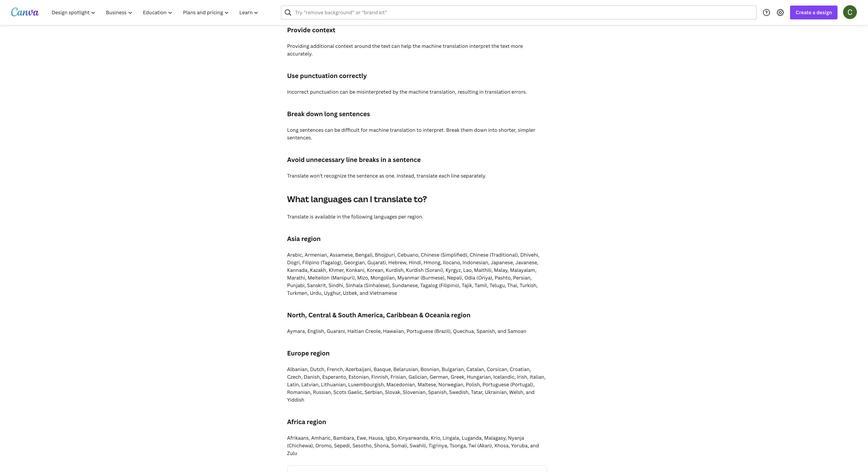 Task type: describe. For each thing, give the bounding box(es) containing it.
luganda,
[[462, 435, 484, 441]]

galician,
[[409, 374, 429, 380]]

and inside albanian, dutch, french, azerbaijani, basque, belarusian, bosnian, bulgarian, catalan, corsican, croatian, czech, danish, esperanto, estonian, finnish, frisian, galician, german, greek, hungarian, icelandic, irish, italian, latin, latvian, lithuanian, luxembourgish, macedonian, maltese, norwegian, polish, portuguese (portugal), romanian, russian, scots gaelic, serbian, slovak, slovenian, spanish, swedish, tatar, ukrainian, welsh, and yiddish
[[526, 389, 535, 395]]

bambara,
[[333, 435, 356, 441]]

won't
[[310, 172, 323, 179]]

estonian,
[[349, 374, 370, 380]]

around
[[355, 43, 371, 49]]

kinyarwanda,
[[399, 435, 430, 441]]

what
[[287, 193, 309, 205]]

bulgarian,
[[442, 366, 466, 373]]

slovenian,
[[403, 389, 427, 395]]

javanese,
[[516, 259, 539, 266]]

punjabi,
[[287, 282, 306, 289]]

russian,
[[313, 389, 333, 395]]

2 horizontal spatial translation
[[485, 88, 511, 95]]

corsican,
[[487, 366, 509, 373]]

scots
[[334, 389, 347, 395]]

frisian,
[[391, 374, 408, 380]]

the right around
[[373, 43, 380, 49]]

urdu,
[[310, 290, 323, 296]]

igbo,
[[386, 435, 397, 441]]

kurdish,
[[386, 267, 405, 273]]

top level navigation element
[[47, 6, 265, 19]]

create a design
[[797, 9, 833, 16]]

ukrainian,
[[485, 389, 509, 395]]

long
[[287, 127, 299, 133]]

use
[[287, 71, 299, 80]]

(sorani),
[[425, 267, 445, 273]]

can for misinterpreted
[[340, 88, 349, 95]]

to?
[[414, 193, 427, 205]]

afrikaans,
[[287, 435, 310, 441]]

north,
[[287, 311, 307, 319]]

machine inside long sentences can be difficult for machine translation to interpret. break them down into shorter, simpler sentences.
[[369, 127, 389, 133]]

german,
[[430, 374, 450, 380]]

bengali,
[[356, 251, 374, 258]]

and inside the afrikaans, amharic, bambara, ewe, hausa, igbo, kinyarwanda, krio, lingala, luganda, malagasy, nyanja (chichewa), oromo, sepedi, sesotho, shona, somali, swahili, tigrinya, tsonga, twi (akan), xhosa, yoruba, and zulu
[[531, 442, 540, 449]]

tagalog
[[421, 282, 438, 289]]

available
[[315, 213, 336, 220]]

instead,
[[397, 172, 416, 179]]

0 vertical spatial break
[[287, 110, 305, 118]]

separately.
[[461, 172, 487, 179]]

(tagalog),
[[321, 259, 343, 266]]

(simplified),
[[441, 251, 469, 258]]

be for difficult
[[335, 127, 341, 133]]

greek,
[[451, 374, 466, 380]]

1 vertical spatial line
[[452, 172, 460, 179]]

1 vertical spatial machine
[[409, 88, 429, 95]]

ewe,
[[357, 435, 368, 441]]

somali,
[[392, 442, 409, 449]]

north, central & south america, caribbean & oceania region
[[287, 311, 471, 319]]

croatian,
[[510, 366, 532, 373]]

can for translate
[[354, 193, 369, 205]]

twi
[[469, 442, 477, 449]]

2 & from the left
[[420, 311, 424, 319]]

Try "remove background" or "brand kit" search field
[[295, 6, 753, 19]]

polish,
[[466, 381, 482, 388]]

konkani,
[[346, 267, 366, 273]]

and left samoan
[[498, 328, 507, 334]]

the down avoid unnecessary line breaks in a sentence
[[348, 172, 356, 179]]

odia
[[465, 274, 476, 281]]

a inside dropdown button
[[813, 9, 816, 16]]

1 vertical spatial translate
[[374, 193, 412, 205]]

and inside the arabic, armenian, assamese, bengali, bhojpuri, cebuano, chinese (simplified), chinese (traditional), dhivehi, dogri, filipino (tagalog), georgian, gujarati, hebrew, hindi, hmong, ilocano, indonesian, japanese, javanese, kannada, kazakh, khmer, konkani, korean, kurdish, kurdish (sorani), kyrgyz, lao, maithili, malay, malayalam, marathi, meiteilon (manipuri), mizo, mongolian, myanmar (burmese), nepali, odia (oriya), pashto, persian, punjabi, sanskrit, sindhi, sinhala (sinhalese), sundanese, tagalog (filipino), tajik, tamil, telugu, thai, turkish, turkmen, urdu, uyghur, uzbek, and vietnamese
[[360, 290, 369, 296]]

romanian,
[[287, 389, 312, 395]]

yiddish
[[287, 396, 305, 403]]

2 horizontal spatial in
[[480, 88, 484, 95]]

lithuanian,
[[321, 381, 347, 388]]

telugu,
[[490, 282, 507, 289]]

break inside long sentences can be difficult for machine translation to interpret. break them down into shorter, simpler sentences.
[[447, 127, 460, 133]]

arabic, armenian, assamese, bengali, bhojpuri, cebuano, chinese (simplified), chinese (traditional), dhivehi, dogri, filipino (tagalog), georgian, gujarati, hebrew, hindi, hmong, ilocano, indonesian, japanese, javanese, kannada, kazakh, khmer, konkani, korean, kurdish, kurdish (sorani), kyrgyz, lao, maithili, malay, malayalam, marathi, meiteilon (manipuri), mizo, mongolian, myanmar (burmese), nepali, odia (oriya), pashto, persian, punjabi, sanskrit, sindhi, sinhala (sinhalese), sundanese, tagalog (filipino), tajik, tamil, telugu, thai, turkish, turkmen, urdu, uyghur, uzbek, and vietnamese
[[287, 251, 540, 296]]

norwegian,
[[439, 381, 465, 388]]

(traditional),
[[490, 251, 520, 258]]

(brazil),
[[435, 328, 452, 334]]

(oriya),
[[477, 274, 494, 281]]

the right interpret
[[492, 43, 500, 49]]

pashto,
[[495, 274, 512, 281]]

tatar,
[[471, 389, 484, 395]]

1 horizontal spatial sentences
[[339, 110, 370, 118]]

the right by at top left
[[400, 88, 408, 95]]

lao,
[[464, 267, 473, 273]]

as
[[380, 172, 385, 179]]

translation inside providing additional context around the text can help the machine translation interpret the text more accurately.
[[443, 43, 469, 49]]

be for misinterpreted
[[350, 88, 356, 95]]

1 vertical spatial in
[[381, 155, 387, 164]]

(manipuri),
[[331, 274, 356, 281]]

errors.
[[512, 88, 527, 95]]

latvian,
[[302, 381, 320, 388]]

myanmar
[[398, 274, 420, 281]]

providing additional context around the text can help the machine translation interpret the text more accurately.
[[287, 43, 523, 57]]

kannada,
[[287, 267, 309, 273]]

samoan
[[508, 328, 527, 334]]

slovak,
[[385, 389, 402, 395]]

1 chinese from the left
[[421, 251, 440, 258]]

hawaiian,
[[383, 328, 406, 334]]

avoid unnecessary line breaks in a sentence
[[287, 155, 421, 164]]

1 vertical spatial sentence
[[357, 172, 378, 179]]

swedish,
[[450, 389, 470, 395]]

tsonga,
[[450, 442, 468, 449]]

assamese,
[[330, 251, 354, 258]]

punctuation for incorrect
[[310, 88, 339, 95]]

gaelic,
[[348, 389, 364, 395]]

creole,
[[366, 328, 382, 334]]

malagasy,
[[485, 435, 507, 441]]

punctuation for use
[[300, 71, 338, 80]]

accurately.
[[287, 50, 313, 57]]

more
[[511, 43, 523, 49]]

the right help
[[413, 43, 421, 49]]

1 horizontal spatial sentence
[[393, 155, 421, 164]]

oromo,
[[316, 442, 333, 449]]

czech,
[[287, 374, 303, 380]]

region for asia region
[[302, 234, 321, 243]]

region.
[[408, 213, 424, 220]]

belarusian,
[[394, 366, 420, 373]]



Task type: vqa. For each thing, say whether or not it's contained in the screenshot.
the left 'Team 1' icon
no



Task type: locate. For each thing, give the bounding box(es) containing it.
0 vertical spatial punctuation
[[300, 71, 338, 80]]

region for africa region
[[307, 418, 326, 426]]

spanish, right quechua,
[[477, 328, 497, 334]]

context left around
[[336, 43, 353, 49]]

0 vertical spatial down
[[306, 110, 323, 118]]

1 horizontal spatial in
[[381, 155, 387, 164]]

2 translate from the top
[[287, 213, 309, 220]]

down inside long sentences can be difficult for machine translation to interpret. break them down into shorter, simpler sentences.
[[475, 127, 487, 133]]

in right available
[[337, 213, 341, 220]]

0 horizontal spatial &
[[333, 311, 337, 319]]

context inside providing additional context around the text can help the machine translation interpret the text more accurately.
[[336, 43, 353, 49]]

hausa,
[[369, 435, 385, 441]]

2 text from the left
[[501, 43, 510, 49]]

asia
[[287, 234, 300, 243]]

0 vertical spatial machine
[[422, 43, 442, 49]]

can left help
[[392, 43, 400, 49]]

languages up available
[[311, 193, 352, 205]]

1 horizontal spatial a
[[813, 9, 816, 16]]

1 horizontal spatial &
[[420, 311, 424, 319]]

punctuation right use
[[300, 71, 338, 80]]

0 vertical spatial be
[[350, 88, 356, 95]]

machine right by at top left
[[409, 88, 429, 95]]

text
[[382, 43, 391, 49], [501, 43, 510, 49]]

latin,
[[287, 381, 300, 388]]

0 horizontal spatial languages
[[311, 193, 352, 205]]

0 horizontal spatial portuguese
[[407, 328, 434, 334]]

1 text from the left
[[382, 43, 391, 49]]

nyanja
[[509, 435, 525, 441]]

albanian,
[[287, 366, 309, 373]]

sentences.
[[287, 134, 312, 141]]

can inside providing additional context around the text can help the machine translation interpret the text more accurately.
[[392, 43, 400, 49]]

translate
[[287, 172, 309, 179], [287, 213, 309, 220]]

meiteilon
[[308, 274, 330, 281]]

be inside long sentences can be difficult for machine translation to interpret. break them down into shorter, simpler sentences.
[[335, 127, 341, 133]]

0 vertical spatial translate
[[287, 172, 309, 179]]

translate down the avoid
[[287, 172, 309, 179]]

malayalam,
[[510, 267, 537, 273]]

incorrect punctuation can be misinterpreted by the machine translation, resulting in translation errors.
[[287, 88, 527, 95]]

a up one.
[[388, 155, 392, 164]]

zulu
[[287, 450, 298, 456]]

portuguese up ukrainian,
[[483, 381, 510, 388]]

1 horizontal spatial line
[[452, 172, 460, 179]]

0 horizontal spatial sentences
[[300, 127, 324, 133]]

armenian,
[[305, 251, 329, 258]]

0 horizontal spatial translate
[[374, 193, 412, 205]]

shona,
[[374, 442, 391, 449]]

& left oceania
[[420, 311, 424, 319]]

in right resulting
[[480, 88, 484, 95]]

0 horizontal spatial in
[[337, 213, 341, 220]]

0 horizontal spatial line
[[346, 155, 358, 164]]

0 horizontal spatial translation
[[390, 127, 416, 133]]

text left more
[[501, 43, 510, 49]]

can inside long sentences can be difficult for machine translation to interpret. break them down into shorter, simpler sentences.
[[325, 127, 333, 133]]

line right each
[[452, 172, 460, 179]]

catalan,
[[467, 366, 486, 373]]

punctuation down use punctuation correctly
[[310, 88, 339, 95]]

kazakh,
[[310, 267, 328, 273]]

0 vertical spatial line
[[346, 155, 358, 164]]

in right breaks
[[381, 155, 387, 164]]

what languages can i translate to?
[[287, 193, 427, 205]]

resulting
[[458, 88, 479, 95]]

line left breaks
[[346, 155, 358, 164]]

down left long
[[306, 110, 323, 118]]

0 horizontal spatial down
[[306, 110, 323, 118]]

irish,
[[517, 374, 529, 380]]

1 vertical spatial down
[[475, 127, 487, 133]]

thai,
[[508, 282, 519, 289]]

translation left "to"
[[390, 127, 416, 133]]

french,
[[327, 366, 345, 373]]

0 horizontal spatial chinese
[[421, 251, 440, 258]]

the left following
[[343, 213, 350, 220]]

mizo,
[[357, 274, 370, 281]]

translate up per
[[374, 193, 412, 205]]

down left into
[[475, 127, 487, 133]]

0 vertical spatial translate
[[417, 172, 438, 179]]

italian,
[[530, 374, 546, 380]]

translate left the is
[[287, 213, 309, 220]]

be left difficult at the top left of the page
[[335, 127, 341, 133]]

and right yoruba,
[[531, 442, 540, 449]]

0 horizontal spatial text
[[382, 43, 391, 49]]

languages left per
[[374, 213, 398, 220]]

region up dutch,
[[311, 349, 330, 357]]

1 vertical spatial spanish,
[[429, 389, 448, 395]]

spanish, inside albanian, dutch, french, azerbaijani, basque, belarusian, bosnian, bulgarian, catalan, corsican, croatian, czech, danish, esperanto, estonian, finnish, frisian, galician, german, greek, hungarian, icelandic, irish, italian, latin, latvian, lithuanian, luxembourgish, macedonian, maltese, norwegian, polish, portuguese (portugal), romanian, russian, scots gaelic, serbian, slovak, slovenian, spanish, swedish, tatar, ukrainian, welsh, and yiddish
[[429, 389, 448, 395]]

region up quechua,
[[452, 311, 471, 319]]

(sinhalese),
[[364, 282, 391, 289]]

use punctuation correctly
[[287, 71, 367, 80]]

design
[[817, 9, 833, 16]]

xhosa,
[[495, 442, 510, 449]]

translation left interpret
[[443, 43, 469, 49]]

khmer,
[[329, 267, 345, 273]]

0 vertical spatial sentence
[[393, 155, 421, 164]]

line
[[346, 155, 358, 164], [452, 172, 460, 179]]

machine right help
[[422, 43, 442, 49]]

0 horizontal spatial spanish,
[[429, 389, 448, 395]]

& left south
[[333, 311, 337, 319]]

2 vertical spatial in
[[337, 213, 341, 220]]

chinese up hmong,
[[421, 251, 440, 258]]

central
[[309, 311, 331, 319]]

1 horizontal spatial spanish,
[[477, 328, 497, 334]]

and down 'sinhala'
[[360, 290, 369, 296]]

georgian,
[[344, 259, 367, 266]]

translation left errors. at the top of page
[[485, 88, 511, 95]]

haitian
[[348, 328, 364, 334]]

english,
[[308, 328, 326, 334]]

translation inside long sentences can be difficult for machine translation to interpret. break them down into shorter, simpler sentences.
[[390, 127, 416, 133]]

korean,
[[367, 267, 385, 273]]

1 horizontal spatial languages
[[374, 213, 398, 220]]

0 vertical spatial portuguese
[[407, 328, 434, 334]]

interpret.
[[423, 127, 446, 133]]

portuguese left (brazil),
[[407, 328, 434, 334]]

azerbaijani,
[[346, 366, 373, 373]]

sentences inside long sentences can be difficult for machine translation to interpret. break them down into shorter, simpler sentences.
[[300, 127, 324, 133]]

break left them
[[447, 127, 460, 133]]

sentence left as
[[357, 172, 378, 179]]

1 horizontal spatial break
[[447, 127, 460, 133]]

break up the long
[[287, 110, 305, 118]]

esperanto,
[[323, 374, 348, 380]]

and down (portugal),
[[526, 389, 535, 395]]

shorter,
[[499, 127, 517, 133]]

1 vertical spatial context
[[336, 43, 353, 49]]

down
[[306, 110, 323, 118], [475, 127, 487, 133]]

can down break down long sentences
[[325, 127, 333, 133]]

bosnian,
[[421, 366, 441, 373]]

1 horizontal spatial portuguese
[[483, 381, 510, 388]]

can down correctly
[[340, 88, 349, 95]]

misinterpreted
[[357, 88, 392, 95]]

translation
[[443, 43, 469, 49], [485, 88, 511, 95], [390, 127, 416, 133]]

serbian,
[[365, 389, 384, 395]]

0 horizontal spatial break
[[287, 110, 305, 118]]

each
[[439, 172, 450, 179]]

1 horizontal spatial text
[[501, 43, 510, 49]]

(akan),
[[478, 442, 494, 449]]

1 vertical spatial be
[[335, 127, 341, 133]]

hungarian,
[[467, 374, 493, 380]]

chinese up the indonesian,
[[470, 251, 489, 258]]

translate for translate won't recognize the sentence as one. instead, translate each line separately.
[[287, 172, 309, 179]]

portuguese inside albanian, dutch, french, azerbaijani, basque, belarusian, bosnian, bulgarian, catalan, corsican, croatian, czech, danish, esperanto, estonian, finnish, frisian, galician, german, greek, hungarian, icelandic, irish, italian, latin, latvian, lithuanian, luxembourgish, macedonian, maltese, norwegian, polish, portuguese (portugal), romanian, russian, scots gaelic, serbian, slovak, slovenian, spanish, swedish, tatar, ukrainian, welsh, and yiddish
[[483, 381, 510, 388]]

0 vertical spatial spanish,
[[477, 328, 497, 334]]

a left design
[[813, 9, 816, 16]]

0 vertical spatial sentences
[[339, 110, 370, 118]]

1 horizontal spatial translation
[[443, 43, 469, 49]]

0 vertical spatial translation
[[443, 43, 469, 49]]

sentence up instead,
[[393, 155, 421, 164]]

context up "additional"
[[312, 26, 336, 34]]

0 vertical spatial context
[[312, 26, 336, 34]]

luxembourgish,
[[348, 381, 386, 388]]

region up armenian,
[[302, 234, 321, 243]]

albanian, dutch, french, azerbaijani, basque, belarusian, bosnian, bulgarian, catalan, corsican, croatian, czech, danish, esperanto, estonian, finnish, frisian, galician, german, greek, hungarian, icelandic, irish, italian, latin, latvian, lithuanian, luxembourgish, macedonian, maltese, norwegian, polish, portuguese (portugal), romanian, russian, scots gaelic, serbian, slovak, slovenian, spanish, swedish, tatar, ukrainian, welsh, and yiddish
[[287, 366, 546, 403]]

vietnamese
[[370, 290, 397, 296]]

sanskrit,
[[307, 282, 328, 289]]

christina overa image
[[844, 5, 858, 19]]

1 translate from the top
[[287, 172, 309, 179]]

translate left each
[[417, 172, 438, 179]]

be down correctly
[[350, 88, 356, 95]]

0 horizontal spatial sentence
[[357, 172, 378, 179]]

(burmese),
[[421, 274, 446, 281]]

2 vertical spatial machine
[[369, 127, 389, 133]]

1 vertical spatial portuguese
[[483, 381, 510, 388]]

1 horizontal spatial chinese
[[470, 251, 489, 258]]

indonesian,
[[463, 259, 490, 266]]

translate
[[417, 172, 438, 179], [374, 193, 412, 205]]

can left i
[[354, 193, 369, 205]]

dogri,
[[287, 259, 301, 266]]

uyghur,
[[324, 290, 342, 296]]

region up amharic,
[[307, 418, 326, 426]]

simpler
[[518, 127, 536, 133]]

0 vertical spatial a
[[813, 9, 816, 16]]

macedonian,
[[387, 381, 417, 388]]

1 vertical spatial languages
[[374, 213, 398, 220]]

sentences up difficult at the top left of the page
[[339, 110, 370, 118]]

unnecessary
[[306, 155, 345, 164]]

0 vertical spatial languages
[[311, 193, 352, 205]]

2 vertical spatial translation
[[390, 127, 416, 133]]

can for difficult
[[325, 127, 333, 133]]

ilocano,
[[443, 259, 462, 266]]

0 horizontal spatial a
[[388, 155, 392, 164]]

caribbean
[[387, 311, 418, 319]]

amharic,
[[312, 435, 332, 441]]

hebrew,
[[389, 259, 408, 266]]

long
[[325, 110, 338, 118]]

text left help
[[382, 43, 391, 49]]

1 vertical spatial break
[[447, 127, 460, 133]]

europe
[[287, 349, 309, 357]]

machine right for
[[369, 127, 389, 133]]

sentences up sentences.
[[300, 127, 324, 133]]

1 vertical spatial sentences
[[300, 127, 324, 133]]

1 vertical spatial translate
[[287, 213, 309, 220]]

1 vertical spatial translation
[[485, 88, 511, 95]]

1 horizontal spatial translate
[[417, 172, 438, 179]]

sentences
[[339, 110, 370, 118], [300, 127, 324, 133]]

0 vertical spatial in
[[480, 88, 484, 95]]

africa
[[287, 418, 306, 426]]

nepali,
[[447, 274, 464, 281]]

region for europe region
[[311, 349, 330, 357]]

1 vertical spatial a
[[388, 155, 392, 164]]

0 horizontal spatial be
[[335, 127, 341, 133]]

asia region
[[287, 234, 321, 243]]

1 vertical spatial punctuation
[[310, 88, 339, 95]]

mongolian,
[[371, 274, 397, 281]]

2 chinese from the left
[[470, 251, 489, 258]]

chinese
[[421, 251, 440, 258], [470, 251, 489, 258]]

south
[[338, 311, 357, 319]]

long sentences can be difficult for machine translation to interpret. break them down into shorter, simpler sentences.
[[287, 127, 536, 141]]

machine inside providing additional context around the text can help the machine translation interpret the text more accurately.
[[422, 43, 442, 49]]

spanish, down maltese,
[[429, 389, 448, 395]]

filipino
[[303, 259, 320, 266]]

1 & from the left
[[333, 311, 337, 319]]

turkish,
[[520, 282, 538, 289]]

avoid
[[287, 155, 305, 164]]

sundanese,
[[392, 282, 419, 289]]

1 horizontal spatial be
[[350, 88, 356, 95]]

1 horizontal spatial down
[[475, 127, 487, 133]]

translate for translate is available in the following languages per region.
[[287, 213, 309, 220]]

i
[[370, 193, 373, 205]]



